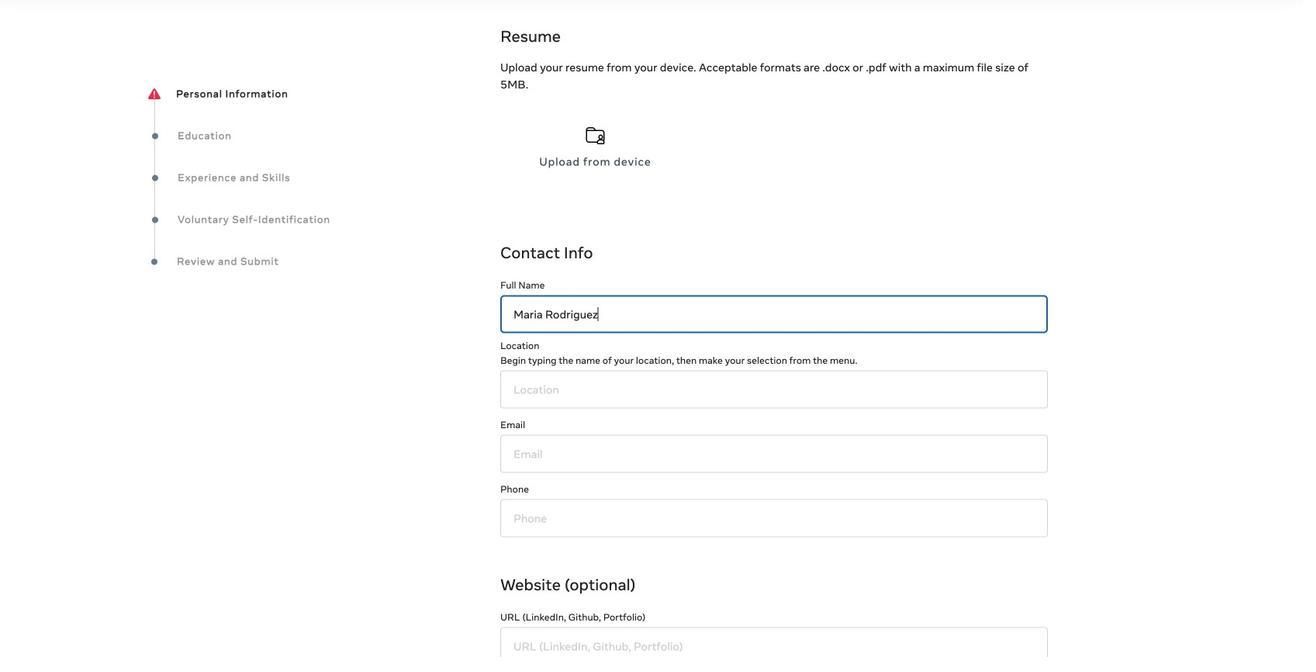 Task type: describe. For each thing, give the bounding box(es) containing it.
Email text field
[[500, 435, 1048, 473]]

URL (LinkedIn, Github, Portfolio) text field
[[500, 628, 1048, 657]]



Task type: locate. For each thing, give the bounding box(es) containing it.
Location text field
[[500, 371, 1048, 409]]

Phone text field
[[500, 499, 1048, 538]]

Full Name text field
[[500, 295, 1048, 333]]



